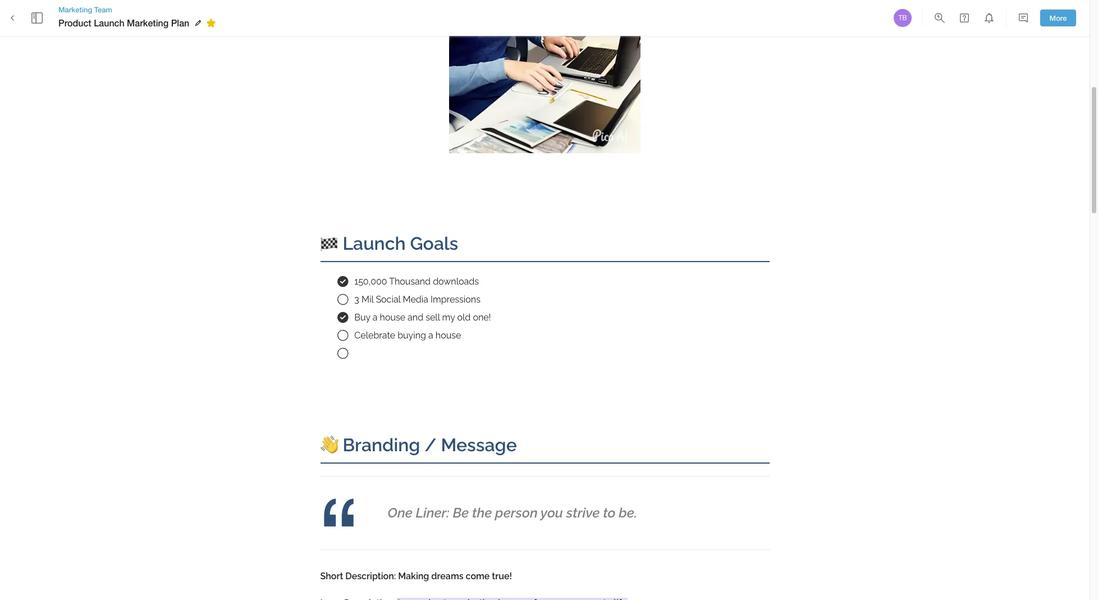 Task type: describe. For each thing, give the bounding box(es) containing it.
plan
[[171, 17, 189, 28]]

1 horizontal spatial house
[[436, 330, 461, 341]]

strive
[[567, 505, 600, 522]]

buy
[[355, 312, 371, 323]]

team
[[94, 5, 112, 14]]

one liner: be the person you strive to be.
[[388, 505, 638, 522]]

true!
[[492, 571, 512, 582]]

buying
[[398, 330, 426, 341]]

person
[[496, 505, 538, 522]]

0 horizontal spatial marketing
[[58, 5, 92, 14]]

marketing team
[[58, 5, 112, 14]]

tb button
[[893, 7, 914, 29]]

come
[[466, 571, 490, 582]]

launch for product
[[94, 17, 125, 28]]

👋
[[321, 435, 339, 456]]

be
[[453, 505, 469, 522]]

product
[[58, 17, 91, 28]]

🏁
[[321, 233, 339, 254]]

be.
[[619, 505, 638, 522]]

liner:
[[416, 505, 450, 522]]

old
[[458, 312, 471, 323]]

more button
[[1041, 9, 1077, 27]]

one
[[388, 505, 413, 522]]

1 horizontal spatial marketing
[[127, 17, 169, 28]]

you
[[541, 505, 563, 522]]

buy a house and sell my old one!
[[355, 312, 491, 323]]

sell
[[426, 312, 440, 323]]

marketing team link
[[58, 4, 220, 15]]

1 horizontal spatial a
[[429, 330, 434, 341]]

3
[[355, 294, 359, 305]]

3 mil social media impressions
[[355, 294, 481, 305]]

description:
[[346, 571, 396, 582]]

message
[[441, 435, 517, 456]]



Task type: locate. For each thing, give the bounding box(es) containing it.
dreams
[[432, 571, 464, 582]]

150,000 thousand downloads
[[355, 276, 479, 287]]

house down the social
[[380, 312, 406, 323]]

1 vertical spatial house
[[436, 330, 461, 341]]

launch down team
[[94, 17, 125, 28]]

social
[[376, 294, 401, 305]]

tb
[[899, 14, 908, 22]]

0 horizontal spatial house
[[380, 312, 406, 323]]

marketing
[[58, 5, 92, 14], [127, 17, 169, 28]]

a down sell
[[429, 330, 434, 341]]

mil
[[362, 294, 374, 305]]

0 vertical spatial house
[[380, 312, 406, 323]]

150,000
[[355, 276, 387, 287]]

short
[[321, 571, 343, 582]]

🏁 launch goals
[[321, 233, 459, 254]]

thousand
[[389, 276, 431, 287]]

and
[[408, 312, 424, 323]]

branding
[[343, 435, 420, 456]]

my
[[443, 312, 455, 323]]

1 vertical spatial a
[[429, 330, 434, 341]]

house down my
[[436, 330, 461, 341]]

media
[[403, 294, 429, 305]]

launch up 150,000
[[343, 233, 406, 254]]

house
[[380, 312, 406, 323], [436, 330, 461, 341]]

launch
[[94, 17, 125, 28], [343, 233, 406, 254]]

the
[[472, 505, 492, 522]]

marketing up 'product'
[[58, 5, 92, 14]]

1 vertical spatial launch
[[343, 233, 406, 254]]

a right "buy"
[[373, 312, 378, 323]]

downloads
[[433, 276, 479, 287]]

more
[[1050, 13, 1068, 22]]

0 vertical spatial a
[[373, 312, 378, 323]]

a
[[373, 312, 378, 323], [429, 330, 434, 341]]

product launch marketing plan
[[58, 17, 189, 28]]

0 horizontal spatial a
[[373, 312, 378, 323]]

0 vertical spatial launch
[[94, 17, 125, 28]]

to
[[604, 505, 616, 522]]

goals
[[410, 233, 459, 254]]

1 vertical spatial marketing
[[127, 17, 169, 28]]

remove favorite image
[[205, 16, 218, 30]]

👋 branding / message
[[321, 435, 517, 456]]

1 horizontal spatial launch
[[343, 233, 406, 254]]

marketing down marketing team link
[[127, 17, 169, 28]]

0 horizontal spatial launch
[[94, 17, 125, 28]]

celebrate
[[355, 330, 396, 341]]

/
[[425, 435, 437, 456]]

celebrate buying a house
[[355, 330, 461, 341]]

impressions
[[431, 294, 481, 305]]

one!
[[473, 312, 491, 323]]

launch for 🏁
[[343, 233, 406, 254]]

0 vertical spatial marketing
[[58, 5, 92, 14]]

short description: making dreams come true!
[[321, 571, 512, 582]]

making
[[398, 571, 429, 582]]



Task type: vqa. For each thing, say whether or not it's contained in the screenshot.
first help image from the bottom of the page
no



